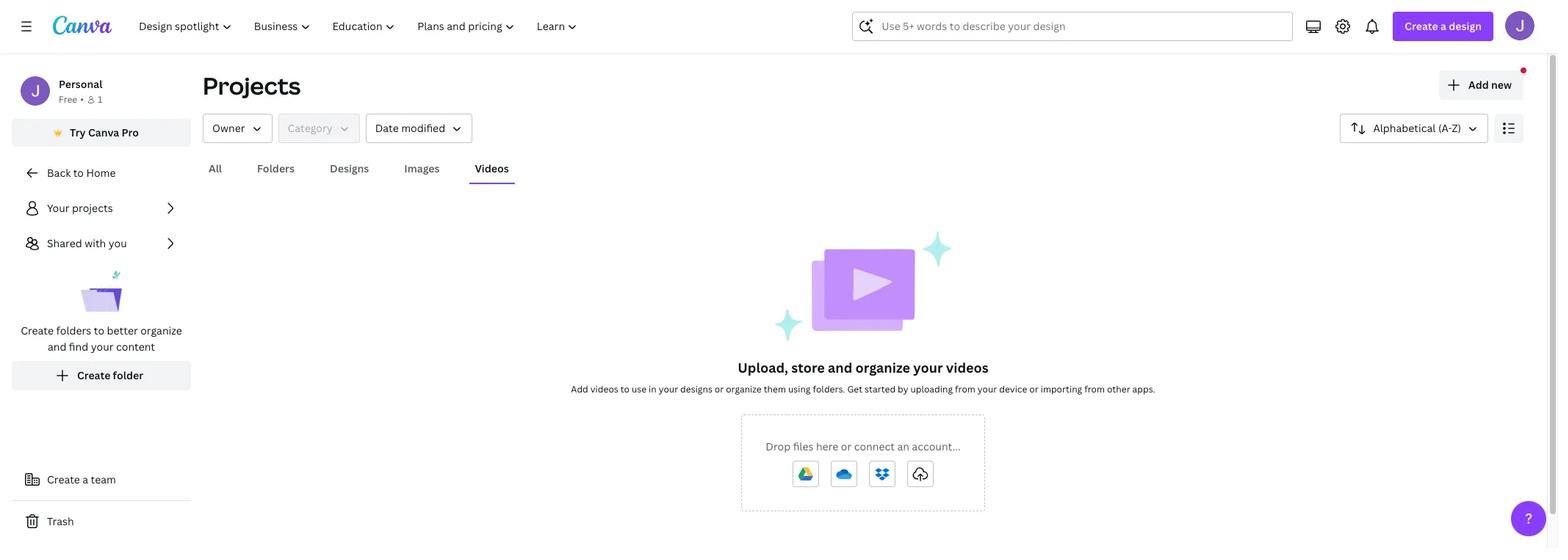 Task type: vqa. For each thing, say whether or not it's contained in the screenshot.
Pro
yes



Task type: locate. For each thing, give the bounding box(es) containing it.
you
[[109, 237, 127, 251]]

with
[[85, 237, 106, 251]]

0 vertical spatial a
[[1441, 19, 1447, 33]]

back to home
[[47, 166, 116, 180]]

create inside button
[[77, 369, 110, 383]]

1
[[98, 93, 102, 106]]

home
[[86, 166, 116, 180]]

0 horizontal spatial videos
[[591, 384, 619, 396]]

and
[[48, 340, 66, 354], [828, 359, 853, 377]]

here
[[816, 440, 839, 454]]

find
[[69, 340, 88, 354]]

a left design
[[1441, 19, 1447, 33]]

from left other
[[1085, 384, 1105, 396]]

modified
[[401, 121, 445, 135]]

2 vertical spatial to
[[621, 384, 630, 396]]

1 horizontal spatial organize
[[726, 384, 762, 396]]

create for create a team
[[47, 473, 80, 487]]

2 vertical spatial organize
[[726, 384, 762, 396]]

apps.
[[1133, 384, 1156, 396]]

try
[[70, 126, 86, 140]]

1 vertical spatial add
[[571, 384, 588, 396]]

0 horizontal spatial to
[[73, 166, 84, 180]]

date modified
[[375, 121, 445, 135]]

0 vertical spatial add
[[1469, 78, 1489, 92]]

your
[[47, 201, 70, 215]]

to left use
[[621, 384, 630, 396]]

or right device
[[1030, 384, 1039, 396]]

from right the uploading
[[955, 384, 976, 396]]

from
[[955, 384, 976, 396], [1085, 384, 1105, 396]]

1 horizontal spatial videos
[[946, 359, 989, 377]]

your right find
[[91, 340, 114, 354]]

category
[[288, 121, 333, 135]]

to
[[73, 166, 84, 180], [94, 324, 104, 338], [621, 384, 630, 396]]

or right here
[[841, 440, 852, 454]]

0 vertical spatial organize
[[141, 324, 182, 338]]

a inside 'button'
[[83, 473, 88, 487]]

organize up content
[[141, 324, 182, 338]]

add inside "dropdown button"
[[1469, 78, 1489, 92]]

free •
[[59, 93, 84, 106]]

upload, store and organize your videos add videos to use in your designs or organize them using folders. get started by uploading from your device or importing from other apps.
[[571, 359, 1156, 396]]

0 vertical spatial and
[[48, 340, 66, 354]]

0 horizontal spatial and
[[48, 340, 66, 354]]

organize up started
[[856, 359, 910, 377]]

create inside create folders to better organize and find your content
[[21, 324, 54, 338]]

1 vertical spatial organize
[[856, 359, 910, 377]]

videos left use
[[591, 384, 619, 396]]

create left design
[[1405, 19, 1438, 33]]

images button
[[398, 155, 446, 183]]

organize
[[141, 324, 182, 338], [856, 359, 910, 377], [726, 384, 762, 396]]

1 horizontal spatial to
[[94, 324, 104, 338]]

and left find
[[48, 340, 66, 354]]

pro
[[122, 126, 139, 140]]

them
[[764, 384, 786, 396]]

a
[[1441, 19, 1447, 33], [83, 473, 88, 487]]

videos
[[946, 359, 989, 377], [591, 384, 619, 396]]

create left team
[[47, 473, 80, 487]]

1 vertical spatial and
[[828, 359, 853, 377]]

videos up the uploading
[[946, 359, 989, 377]]

None search field
[[853, 12, 1293, 41]]

to left better
[[94, 324, 104, 338]]

a left team
[[83, 473, 88, 487]]

a inside 'dropdown button'
[[1441, 19, 1447, 33]]

0 vertical spatial to
[[73, 166, 84, 180]]

or right designs
[[715, 384, 724, 396]]

folders
[[56, 324, 91, 338]]

by
[[898, 384, 909, 396]]

to inside upload, store and organize your videos add videos to use in your designs or organize them using folders. get started by uploading from your device or importing from other apps.
[[621, 384, 630, 396]]

using
[[788, 384, 811, 396]]

list
[[12, 194, 191, 391]]

1 horizontal spatial and
[[828, 359, 853, 377]]

or
[[715, 384, 724, 396], [1030, 384, 1039, 396], [841, 440, 852, 454]]

create
[[1405, 19, 1438, 33], [21, 324, 54, 338], [77, 369, 110, 383], [47, 473, 80, 487]]

trash link
[[12, 508, 191, 537]]

create down find
[[77, 369, 110, 383]]

Search search field
[[882, 12, 1264, 40]]

other
[[1107, 384, 1131, 396]]

create inside 'dropdown button'
[[1405, 19, 1438, 33]]

create inside 'button'
[[47, 473, 80, 487]]

and inside upload, store and organize your videos add videos to use in your designs or organize them using folders. get started by uploading from your device or importing from other apps.
[[828, 359, 853, 377]]

your
[[91, 340, 114, 354], [913, 359, 943, 377], [659, 384, 678, 396], [978, 384, 997, 396]]

date
[[375, 121, 399, 135]]

and up folders.
[[828, 359, 853, 377]]

organize down 'upload,'
[[726, 384, 762, 396]]

all button
[[203, 155, 228, 183]]

your up the uploading
[[913, 359, 943, 377]]

add left use
[[571, 384, 588, 396]]

folders.
[[813, 384, 845, 396]]

2 horizontal spatial to
[[621, 384, 630, 396]]

0 horizontal spatial organize
[[141, 324, 182, 338]]

free
[[59, 93, 77, 106]]

shared with you link
[[12, 229, 191, 259]]

0 horizontal spatial add
[[571, 384, 588, 396]]

to right back
[[73, 166, 84, 180]]

trash
[[47, 515, 74, 529]]

canva
[[88, 126, 119, 140]]

designs
[[680, 384, 713, 396]]

1 vertical spatial a
[[83, 473, 88, 487]]

0 horizontal spatial a
[[83, 473, 88, 487]]

1 horizontal spatial a
[[1441, 19, 1447, 33]]

shared with you
[[47, 237, 127, 251]]

1 vertical spatial to
[[94, 324, 104, 338]]

1 horizontal spatial add
[[1469, 78, 1489, 92]]

content
[[116, 340, 155, 354]]

create left folders
[[21, 324, 54, 338]]

list containing your projects
[[12, 194, 191, 391]]

connect
[[854, 440, 895, 454]]

add left new
[[1469, 78, 1489, 92]]

try canva pro button
[[12, 119, 191, 147]]

1 horizontal spatial from
[[1085, 384, 1105, 396]]

2 horizontal spatial or
[[1030, 384, 1039, 396]]

add
[[1469, 78, 1489, 92], [571, 384, 588, 396]]

create a team button
[[12, 466, 191, 495]]

drop
[[766, 440, 791, 454]]

0 horizontal spatial from
[[955, 384, 976, 396]]

videos
[[475, 162, 509, 176]]

try canva pro
[[70, 126, 139, 140]]



Task type: describe. For each thing, give the bounding box(es) containing it.
folder
[[113, 369, 143, 383]]

folders button
[[251, 155, 301, 183]]

create a design button
[[1393, 12, 1494, 41]]

back
[[47, 166, 71, 180]]

z)
[[1452, 121, 1461, 135]]

device
[[999, 384, 1028, 396]]

2 from from the left
[[1085, 384, 1105, 396]]

personal
[[59, 77, 102, 91]]

create for create folder
[[77, 369, 110, 383]]

add new
[[1469, 78, 1512, 92]]

shared
[[47, 237, 82, 251]]

team
[[91, 473, 116, 487]]

get
[[848, 384, 863, 396]]

create a design
[[1405, 19, 1482, 33]]

alphabetical
[[1374, 121, 1436, 135]]

your left device
[[978, 384, 997, 396]]

folders
[[257, 162, 295, 176]]

Owner button
[[203, 114, 272, 143]]

•
[[80, 93, 84, 106]]

1 from from the left
[[955, 384, 976, 396]]

to inside create folders to better organize and find your content
[[94, 324, 104, 338]]

your right in
[[659, 384, 678, 396]]

better
[[107, 324, 138, 338]]

your projects link
[[12, 194, 191, 223]]

organize inside create folders to better organize and find your content
[[141, 324, 182, 338]]

upload,
[[738, 359, 789, 377]]

images
[[404, 162, 440, 176]]

designs
[[330, 162, 369, 176]]

new
[[1492, 78, 1512, 92]]

top level navigation element
[[129, 12, 590, 41]]

a for design
[[1441, 19, 1447, 33]]

1 vertical spatial videos
[[591, 384, 619, 396]]

add inside upload, store and organize your videos add videos to use in your designs or organize them using folders. get started by uploading from your device or importing from other apps.
[[571, 384, 588, 396]]

jacob simon image
[[1506, 11, 1535, 40]]

designs button
[[324, 155, 375, 183]]

projects
[[72, 201, 113, 215]]

create folders to better organize and find your content
[[21, 324, 182, 354]]

create folder button
[[12, 362, 191, 391]]

alphabetical (a-z)
[[1374, 121, 1461, 135]]

Category button
[[278, 114, 360, 143]]

store
[[792, 359, 825, 377]]

add new button
[[1439, 71, 1524, 100]]

an
[[897, 440, 910, 454]]

importing
[[1041, 384, 1082, 396]]

owner
[[212, 121, 245, 135]]

Sort by button
[[1341, 114, 1489, 143]]

1 horizontal spatial or
[[841, 440, 852, 454]]

back to home link
[[12, 159, 191, 188]]

account...
[[912, 440, 961, 454]]

0 horizontal spatial or
[[715, 384, 724, 396]]

your inside create folders to better organize and find your content
[[91, 340, 114, 354]]

create a team
[[47, 473, 116, 487]]

in
[[649, 384, 657, 396]]

(a-
[[1439, 121, 1452, 135]]

create for create folders to better organize and find your content
[[21, 324, 54, 338]]

0 vertical spatial videos
[[946, 359, 989, 377]]

use
[[632, 384, 647, 396]]

projects
[[203, 70, 301, 101]]

started
[[865, 384, 896, 396]]

create for create a design
[[1405, 19, 1438, 33]]

a for team
[[83, 473, 88, 487]]

Date modified button
[[366, 114, 473, 143]]

uploading
[[911, 384, 953, 396]]

and inside create folders to better organize and find your content
[[48, 340, 66, 354]]

create folder
[[77, 369, 143, 383]]

drop files here or connect an account...
[[766, 440, 961, 454]]

2 horizontal spatial organize
[[856, 359, 910, 377]]

videos button
[[469, 155, 515, 183]]

files
[[793, 440, 814, 454]]

all
[[209, 162, 222, 176]]

design
[[1449, 19, 1482, 33]]

your projects
[[47, 201, 113, 215]]



